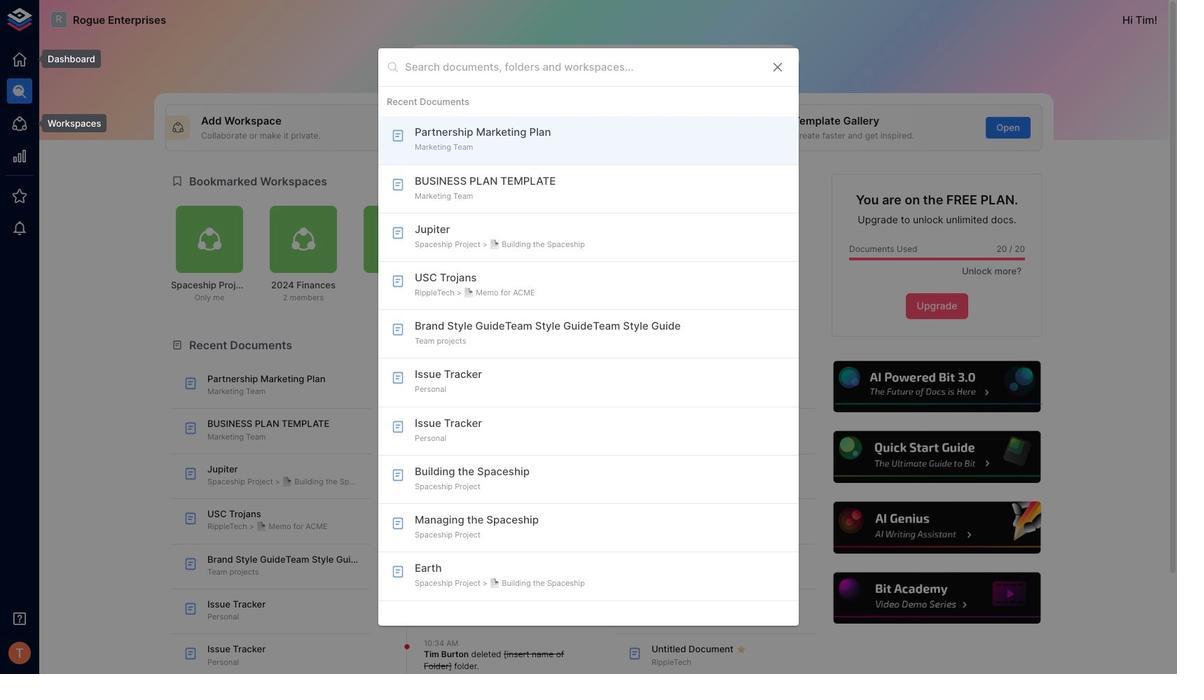 Task type: locate. For each thing, give the bounding box(es) containing it.
dialog
[[378, 48, 799, 627]]

tooltip
[[32, 50, 101, 68], [32, 114, 107, 133]]

help image
[[832, 359, 1043, 415], [832, 430, 1043, 485], [832, 500, 1043, 556], [832, 571, 1043, 627]]

3 help image from the top
[[832, 500, 1043, 556]]

0 vertical spatial tooltip
[[32, 50, 101, 68]]

1 vertical spatial tooltip
[[32, 114, 107, 133]]

1 help image from the top
[[832, 359, 1043, 415]]

2 tooltip from the top
[[32, 114, 107, 133]]



Task type: vqa. For each thing, say whether or not it's contained in the screenshot.
'tooltip'
yes



Task type: describe. For each thing, give the bounding box(es) containing it.
4 help image from the top
[[832, 571, 1043, 627]]

Search documents, folders and workspaces... text field
[[405, 56, 760, 78]]

1 tooltip from the top
[[32, 50, 101, 68]]

2 help image from the top
[[832, 430, 1043, 485]]



